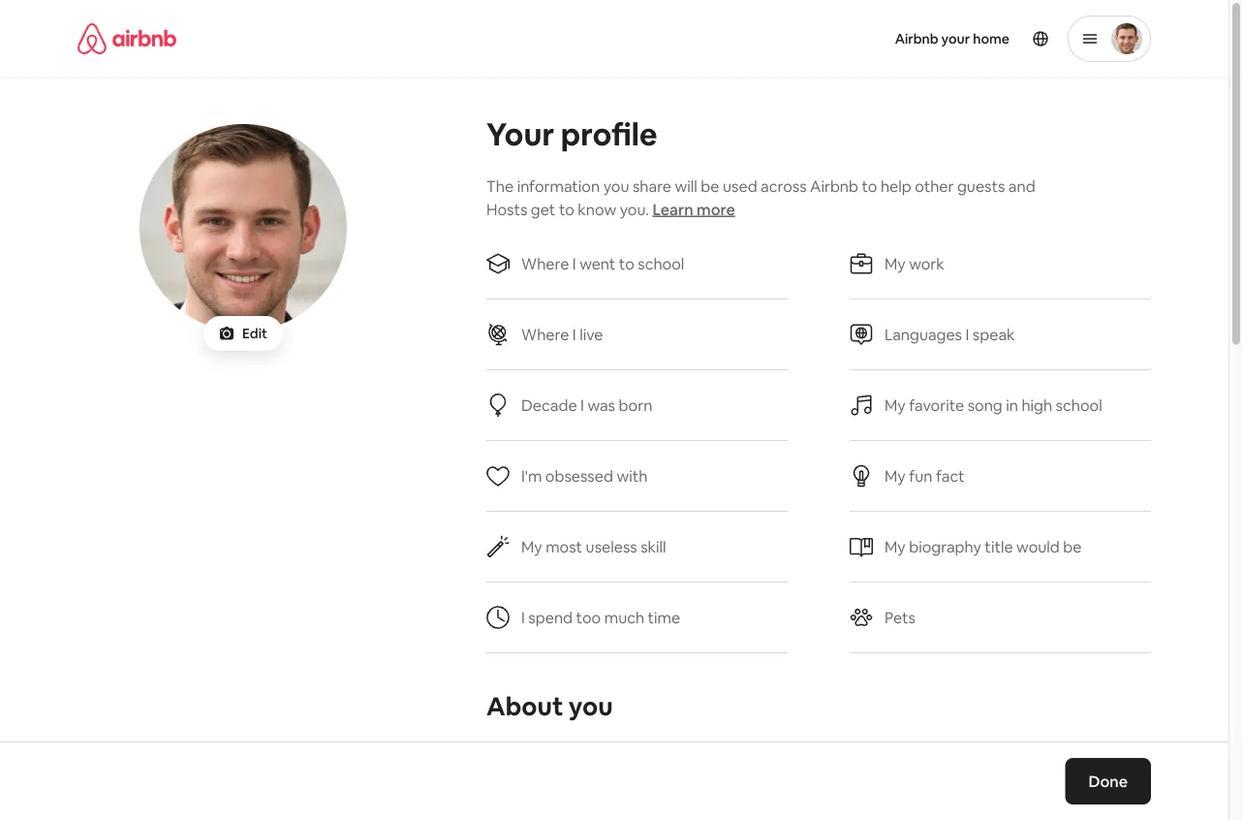 Task type: locate. For each thing, give the bounding box(es) containing it.
my for my work
[[885, 253, 906, 273]]

to right went
[[619, 253, 635, 273]]

my inside button
[[522, 537, 543, 556]]

1 vertical spatial where
[[522, 324, 569, 344]]

across
[[761, 176, 807, 196]]

1 vertical spatial airbnb
[[810, 176, 859, 196]]

where left went
[[522, 253, 569, 273]]

be right would
[[1064, 537, 1082, 556]]

i left the was
[[581, 395, 584, 415]]

2 horizontal spatial to
[[862, 176, 878, 196]]

1 vertical spatial to
[[559, 199, 575, 219]]

where for where i live
[[522, 324, 569, 344]]

pets button
[[850, 583, 1152, 653]]

i inside where i went to school button
[[573, 253, 576, 273]]

1 horizontal spatial to
[[619, 253, 635, 273]]

decade i was born
[[522, 395, 653, 415]]

2 where from the top
[[522, 324, 569, 344]]

most
[[546, 537, 583, 556]]

0 horizontal spatial school
[[638, 253, 685, 273]]

share
[[633, 176, 672, 196]]

fact
[[936, 466, 965, 486]]

information
[[517, 176, 600, 196]]

where i went to school
[[522, 253, 685, 273]]

done
[[1089, 771, 1128, 791]]

i for speak
[[966, 324, 970, 344]]

would
[[1017, 537, 1060, 556]]

will
[[675, 176, 698, 196]]

i spend too much time button
[[487, 583, 788, 653]]

i'm obsessed with button
[[487, 441, 788, 512]]

my
[[885, 253, 906, 273], [885, 395, 906, 415], [885, 466, 906, 486], [522, 537, 543, 556], [885, 537, 906, 556]]

to left help
[[862, 176, 878, 196]]

learn more
[[653, 199, 735, 219]]

where left live
[[522, 324, 569, 344]]

went
[[580, 253, 616, 273]]

be inside button
[[1064, 537, 1082, 556]]

too
[[576, 607, 601, 627]]

my favorite song in high school
[[885, 395, 1103, 415]]

decade i was born button
[[487, 370, 788, 441]]

be
[[701, 176, 720, 196], [1064, 537, 1082, 556]]

2 vertical spatial to
[[619, 253, 635, 273]]

where
[[522, 253, 569, 273], [522, 324, 569, 344]]

you up you.
[[604, 176, 630, 196]]

my most useless skill
[[522, 537, 667, 556]]

my left favorite
[[885, 395, 906, 415]]

useless
[[586, 537, 638, 556]]

i left live
[[573, 324, 576, 344]]

be right will
[[701, 176, 720, 196]]

0 vertical spatial airbnb
[[895, 30, 939, 48]]

other
[[915, 176, 954, 196]]

done button
[[1066, 758, 1152, 805]]

spend
[[529, 607, 573, 627]]

the
[[487, 176, 514, 196]]

0 horizontal spatial be
[[701, 176, 720, 196]]

airbnb inside 'the information you share will be used across airbnb to help other guests and hosts get to know you.'
[[810, 176, 859, 196]]

languages
[[885, 324, 963, 344]]

my left fun
[[885, 466, 906, 486]]

you inside 'the information you share will be used across airbnb to help other guests and hosts get to know you.'
[[604, 176, 630, 196]]

0 vertical spatial be
[[701, 176, 720, 196]]

airbnb your home link
[[884, 18, 1022, 59]]

i inside languages i speak button
[[966, 324, 970, 344]]

my left most
[[522, 537, 543, 556]]

i for was
[[581, 395, 584, 415]]

i left went
[[573, 253, 576, 273]]

obsessed
[[546, 466, 614, 486]]

school right high
[[1056, 395, 1103, 415]]

airbnb right across
[[810, 176, 859, 196]]

0 horizontal spatial airbnb
[[810, 176, 859, 196]]

fun
[[909, 466, 933, 486]]

i spend too much time
[[522, 607, 681, 627]]

i inside the decade i was born button
[[581, 395, 584, 415]]

used
[[723, 176, 758, 196]]

title
[[985, 537, 1014, 556]]

my left work
[[885, 253, 906, 273]]

school
[[638, 253, 685, 273], [1056, 395, 1103, 415]]

my left biography
[[885, 537, 906, 556]]

you right 'about'
[[569, 690, 613, 723]]

in
[[1006, 395, 1019, 415]]

where for where i went to school
[[522, 253, 569, 273]]

i inside the where i live button
[[573, 324, 576, 344]]

0 vertical spatial you
[[604, 176, 630, 196]]

airbnb your home
[[895, 30, 1010, 48]]

you
[[604, 176, 630, 196], [569, 690, 613, 723]]

guests
[[958, 176, 1006, 196]]

live
[[580, 324, 603, 344]]

1 vertical spatial you
[[569, 690, 613, 723]]

airbnb left your
[[895, 30, 939, 48]]

airbnb inside profile element
[[895, 30, 939, 48]]

school down you.
[[638, 253, 685, 273]]

my most useless skill button
[[487, 512, 788, 583]]

time
[[648, 607, 681, 627]]

edit
[[242, 325, 268, 342]]

1 vertical spatial school
[[1056, 395, 1103, 415]]

1 vertical spatial be
[[1064, 537, 1082, 556]]

song
[[968, 395, 1003, 415]]

hosts
[[487, 199, 528, 219]]

1 horizontal spatial airbnb
[[895, 30, 939, 48]]

i
[[573, 253, 576, 273], [573, 324, 576, 344], [966, 324, 970, 344], [581, 395, 584, 415], [522, 607, 525, 627]]

to right get
[[559, 199, 575, 219]]

0 vertical spatial where
[[522, 253, 569, 273]]

i left speak
[[966, 324, 970, 344]]

to
[[862, 176, 878, 196], [559, 199, 575, 219], [619, 253, 635, 273]]

work
[[909, 253, 945, 273]]

the information you share will be used across airbnb to help other guests and hosts get to know you.
[[487, 176, 1036, 219]]

i left the spend
[[522, 607, 525, 627]]

my for my favorite song in high school
[[885, 395, 906, 415]]

0 horizontal spatial to
[[559, 199, 575, 219]]

get
[[531, 199, 556, 219]]

my inside 'button'
[[885, 466, 906, 486]]

my for my fun fact
[[885, 466, 906, 486]]

1 horizontal spatial be
[[1064, 537, 1082, 556]]

was
[[588, 395, 616, 415]]

1 where from the top
[[522, 253, 569, 273]]

airbnb
[[895, 30, 939, 48], [810, 176, 859, 196]]



Task type: describe. For each thing, give the bounding box(es) containing it.
i for went
[[573, 253, 576, 273]]

profile
[[561, 113, 658, 154]]

skill
[[641, 537, 667, 556]]

favorite
[[909, 395, 965, 415]]

my for my biography title would be
[[885, 537, 906, 556]]

where i live button
[[487, 300, 788, 370]]

with
[[617, 466, 648, 486]]

my work button
[[850, 229, 1152, 300]]

where i live
[[522, 324, 603, 344]]

1 horizontal spatial school
[[1056, 395, 1103, 415]]

my favorite song in high school button
[[850, 370, 1152, 441]]

biography
[[909, 537, 982, 556]]

to inside button
[[619, 253, 635, 273]]

my for my most useless skill
[[522, 537, 543, 556]]

0 vertical spatial to
[[862, 176, 878, 196]]

my biography title would be button
[[850, 512, 1152, 583]]

profile element
[[638, 0, 1152, 78]]

your
[[942, 30, 971, 48]]

my work
[[885, 253, 945, 273]]

0 vertical spatial school
[[638, 253, 685, 273]]

i'm
[[522, 466, 542, 486]]

about you
[[487, 690, 613, 723]]

i for live
[[573, 324, 576, 344]]

about
[[487, 690, 564, 723]]

high
[[1022, 395, 1053, 415]]

learn more link
[[653, 199, 735, 219]]

you.
[[620, 199, 649, 219]]

pets
[[885, 607, 916, 627]]

speak
[[973, 324, 1015, 344]]

be inside 'the information you share will be used across airbnb to help other guests and hosts get to know you.'
[[701, 176, 720, 196]]

languages i speak button
[[850, 300, 1152, 370]]

much
[[605, 607, 645, 627]]

languages i speak
[[885, 324, 1015, 344]]

i'm obsessed with
[[522, 466, 648, 486]]

your
[[487, 113, 555, 154]]

edit button
[[204, 316, 283, 351]]

born
[[619, 395, 653, 415]]

decade
[[522, 395, 577, 415]]

your profile
[[487, 113, 658, 154]]

know
[[578, 199, 617, 219]]

my fun fact button
[[850, 441, 1152, 512]]

where i went to school button
[[487, 229, 788, 300]]

my fun fact
[[885, 466, 965, 486]]

and
[[1009, 176, 1036, 196]]

my biography title would be
[[885, 537, 1082, 556]]

help
[[881, 176, 912, 196]]

home
[[973, 30, 1010, 48]]

i inside 'i spend too much time' button
[[522, 607, 525, 627]]



Task type: vqa. For each thing, say whether or not it's contained in the screenshot.
the 7 to the left
no



